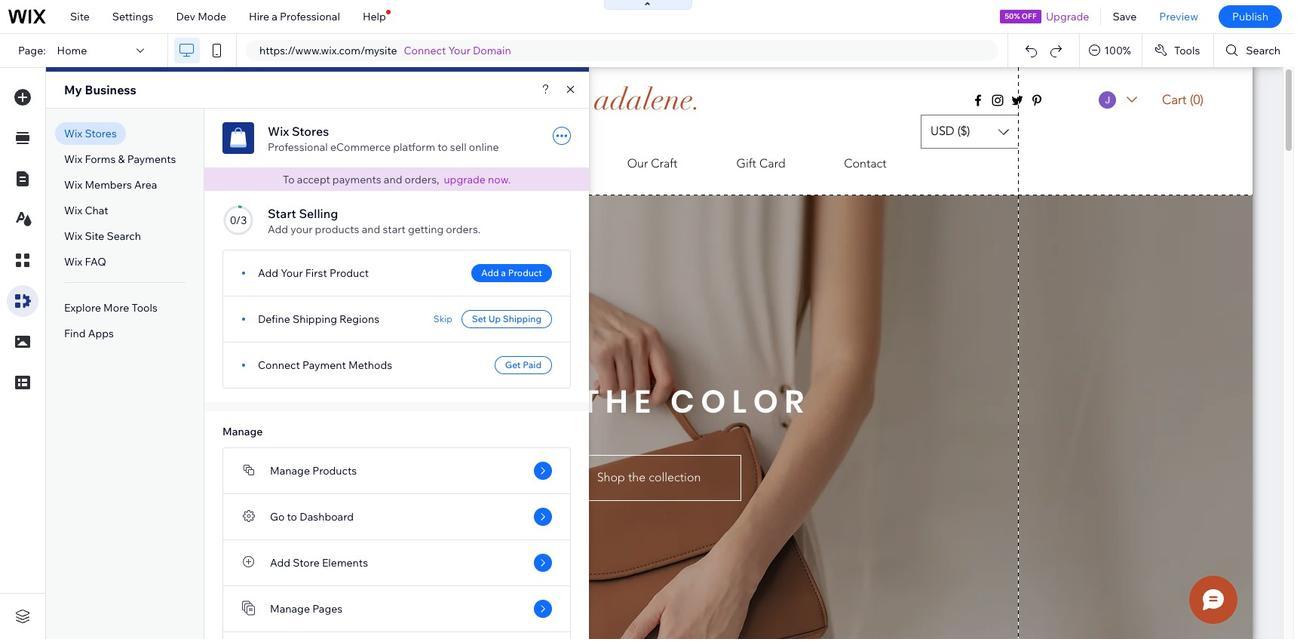 Task type: locate. For each thing, give the bounding box(es) containing it.
professional up to
[[268, 140, 328, 154]]

start selling add your products and start getting orders.
[[268, 206, 481, 236]]

1 vertical spatial site
[[85, 229, 104, 243]]

ecommerce
[[330, 140, 391, 154]]

stores up forms
[[85, 127, 117, 140]]

1 horizontal spatial your
[[449, 44, 471, 57]]

1 horizontal spatial a
[[501, 267, 506, 278]]

search down chat
[[107, 229, 141, 243]]

wix down my
[[64, 127, 82, 140]]

wix
[[268, 124, 289, 139], [64, 127, 82, 140], [64, 152, 82, 166], [64, 178, 82, 192], [64, 204, 82, 217], [64, 229, 82, 243], [64, 255, 82, 269]]

accept
[[297, 173, 330, 186]]

1 horizontal spatial tools
[[1175, 44, 1201, 57]]

1 horizontal spatial and
[[384, 173, 403, 186]]

wix site search
[[64, 229, 141, 243]]

site up faq
[[85, 229, 104, 243]]

add left store
[[270, 556, 291, 570]]

and left orders,
[[384, 173, 403, 186]]

my
[[64, 82, 82, 97]]

your
[[291, 223, 313, 236]]

50%
[[1005, 11, 1021, 21]]

and inside to accept payments and orders, upgrade now.
[[384, 173, 403, 186]]

connect left domain at the top left
[[404, 44, 446, 57]]

platform
[[393, 140, 435, 154]]

define
[[258, 312, 290, 326]]

wix up "wix faq"
[[64, 229, 82, 243]]

0 horizontal spatial to
[[287, 510, 297, 524]]

shipping right up
[[503, 313, 542, 324]]

search down publish button
[[1247, 44, 1281, 57]]

stores up accept
[[292, 124, 329, 139]]

add up define
[[258, 266, 279, 280]]

manage for manage pages
[[270, 602, 310, 616]]

wix up wix chat
[[64, 178, 82, 192]]

1 horizontal spatial product
[[508, 267, 542, 278]]

0 horizontal spatial a
[[272, 10, 278, 23]]

0 vertical spatial your
[[449, 44, 471, 57]]

1 vertical spatial your
[[281, 266, 303, 280]]

connect payment methods
[[258, 358, 392, 372]]

shipping inside button
[[503, 313, 542, 324]]

business
[[85, 82, 136, 97]]

site up home
[[70, 10, 90, 23]]

getting
[[408, 223, 444, 236]]

stores for wix stores
[[85, 127, 117, 140]]

site
[[70, 10, 90, 23], [85, 229, 104, 243]]

apps
[[88, 327, 114, 340]]

manage
[[223, 425, 263, 438], [270, 464, 310, 478], [270, 602, 310, 616]]

100%
[[1105, 44, 1132, 57]]

0 horizontal spatial and
[[362, 223, 380, 236]]

orders,
[[405, 173, 439, 186]]

add your first product
[[258, 266, 369, 280]]

tools
[[1175, 44, 1201, 57], [132, 301, 158, 315]]

dashboard
[[300, 510, 354, 524]]

0 horizontal spatial search
[[107, 229, 141, 243]]

first
[[305, 266, 327, 280]]

area
[[134, 178, 157, 192]]

wix left faq
[[64, 255, 82, 269]]

0 vertical spatial tools
[[1175, 44, 1201, 57]]

1 vertical spatial and
[[362, 223, 380, 236]]

0 horizontal spatial tools
[[132, 301, 158, 315]]

professional up https://www.wix.com/mysite at the left of page
[[280, 10, 340, 23]]

wix for wix stores professional ecommerce platform to sell online
[[268, 124, 289, 139]]

1 vertical spatial professional
[[268, 140, 328, 154]]

wix right wix stores image
[[268, 124, 289, 139]]

wix for wix chat
[[64, 204, 82, 217]]

0 vertical spatial to
[[438, 140, 448, 154]]

to right go
[[287, 510, 297, 524]]

professional
[[280, 10, 340, 23], [268, 140, 328, 154]]

wix members area
[[64, 178, 157, 192]]

add inside button
[[481, 267, 499, 278]]

help
[[363, 10, 386, 23]]

go to dashboard
[[270, 510, 354, 524]]

1 vertical spatial a
[[501, 267, 506, 278]]

product
[[330, 266, 369, 280], [508, 267, 542, 278]]

search inside button
[[1247, 44, 1281, 57]]

your left domain at the top left
[[449, 44, 471, 57]]

0 vertical spatial a
[[272, 10, 278, 23]]

1 vertical spatial connect
[[258, 358, 300, 372]]

0 vertical spatial connect
[[404, 44, 446, 57]]

upgrade
[[1046, 10, 1090, 23]]

stores
[[292, 124, 329, 139], [85, 127, 117, 140]]

add for add store elements
[[270, 556, 291, 570]]

0 vertical spatial site
[[70, 10, 90, 23]]

a up set up shipping
[[501, 267, 506, 278]]

1 horizontal spatial to
[[438, 140, 448, 154]]

professional for a
[[280, 10, 340, 23]]

1 horizontal spatial shipping
[[503, 313, 542, 324]]

product up set up shipping
[[508, 267, 542, 278]]

2 vertical spatial manage
[[270, 602, 310, 616]]

0 vertical spatial search
[[1247, 44, 1281, 57]]

your left first
[[281, 266, 303, 280]]

orders.
[[446, 223, 481, 236]]

professional inside wix stores professional ecommerce platform to sell online
[[268, 140, 328, 154]]

and left start
[[362, 223, 380, 236]]

dev
[[176, 10, 195, 23]]

wix stores
[[64, 127, 117, 140]]

wix left forms
[[64, 152, 82, 166]]

0 vertical spatial manage
[[223, 425, 263, 438]]

a
[[272, 10, 278, 23], [501, 267, 506, 278]]

product right first
[[330, 266, 369, 280]]

add down start
[[268, 223, 288, 236]]

connect left payment on the bottom of page
[[258, 358, 300, 372]]

save button
[[1102, 0, 1149, 33]]

wix for wix faq
[[64, 255, 82, 269]]

add up up
[[481, 267, 499, 278]]

a inside button
[[501, 267, 506, 278]]

wix for wix members area
[[64, 178, 82, 192]]

a right hire
[[272, 10, 278, 23]]

payment
[[303, 358, 346, 372]]

publish
[[1233, 10, 1269, 23]]

tools right more
[[132, 301, 158, 315]]

0 horizontal spatial stores
[[85, 127, 117, 140]]

wix left chat
[[64, 204, 82, 217]]

wix forms & payments
[[64, 152, 176, 166]]

manage for manage
[[223, 425, 263, 438]]

add
[[268, 223, 288, 236], [258, 266, 279, 280], [481, 267, 499, 278], [270, 556, 291, 570]]

to
[[438, 140, 448, 154], [287, 510, 297, 524]]

1 horizontal spatial search
[[1247, 44, 1281, 57]]

1 vertical spatial manage
[[270, 464, 310, 478]]

wix for wix forms & payments
[[64, 152, 82, 166]]

wix inside wix stores professional ecommerce platform to sell online
[[268, 124, 289, 139]]

https://www.wix.com/mysite
[[260, 44, 397, 57]]

shipping right define
[[293, 312, 337, 326]]

0 vertical spatial and
[[384, 173, 403, 186]]

1 vertical spatial to
[[287, 510, 297, 524]]

your
[[449, 44, 471, 57], [281, 266, 303, 280]]

0/3 progress bar
[[223, 204, 254, 236]]

&
[[118, 152, 125, 166]]

1 horizontal spatial stores
[[292, 124, 329, 139]]

forms
[[85, 152, 116, 166]]

and
[[384, 173, 403, 186], [362, 223, 380, 236]]

to left the sell
[[438, 140, 448, 154]]

products
[[312, 464, 357, 478]]

settings
[[112, 10, 153, 23]]

product inside add a product button
[[508, 267, 542, 278]]

tools down 'preview' button
[[1175, 44, 1201, 57]]

stores inside wix stores professional ecommerce platform to sell online
[[292, 124, 329, 139]]

0 vertical spatial professional
[[280, 10, 340, 23]]



Task type: vqa. For each thing, say whether or not it's contained in the screenshot.
Manage
yes



Task type: describe. For each thing, give the bounding box(es) containing it.
tools inside button
[[1175, 44, 1201, 57]]

skip
[[434, 313, 452, 324]]

now.
[[488, 173, 511, 187]]

manage products
[[270, 464, 357, 478]]

manage pages
[[270, 602, 343, 616]]

upgrade
[[444, 173, 486, 187]]

wix for wix stores
[[64, 127, 82, 140]]

payments
[[127, 152, 176, 166]]

1 vertical spatial tools
[[132, 301, 158, 315]]

get
[[505, 359, 521, 370]]

add inside start selling add your products and start getting orders.
[[268, 223, 288, 236]]

get paid button
[[495, 356, 552, 374]]

50% off
[[1005, 11, 1037, 21]]

wix chat
[[64, 204, 108, 217]]

add a product button
[[472, 264, 552, 282]]

add store elements
[[270, 556, 368, 570]]

0/3
[[230, 214, 247, 227]]

0 horizontal spatial product
[[330, 266, 369, 280]]

regions
[[340, 312, 380, 326]]

more
[[103, 301, 129, 315]]

to inside wix stores professional ecommerce platform to sell online
[[438, 140, 448, 154]]

explore more tools
[[64, 301, 158, 315]]

add for add your first product
[[258, 266, 279, 280]]

manage for manage products
[[270, 464, 310, 478]]

mode
[[198, 10, 226, 23]]

explore
[[64, 301, 101, 315]]

preview
[[1160, 10, 1199, 23]]

to accept payments and orders, upgrade now.
[[283, 173, 511, 187]]

domain
[[473, 44, 511, 57]]

payments
[[333, 173, 382, 186]]

save
[[1113, 10, 1137, 23]]

paid
[[523, 359, 542, 370]]

get paid
[[505, 359, 542, 370]]

0 horizontal spatial your
[[281, 266, 303, 280]]

find apps
[[64, 327, 114, 340]]

1 vertical spatial search
[[107, 229, 141, 243]]

set
[[472, 313, 487, 324]]

wix stores professional ecommerce platform to sell online
[[268, 124, 499, 154]]

hire a professional
[[249, 10, 340, 23]]

0 horizontal spatial connect
[[258, 358, 300, 372]]

pages
[[312, 602, 343, 616]]

a for professional
[[272, 10, 278, 23]]

skip button
[[434, 310, 452, 328]]

publish button
[[1219, 5, 1283, 28]]

store
[[293, 556, 320, 570]]

to
[[283, 173, 295, 186]]

0 horizontal spatial shipping
[[293, 312, 337, 326]]

100% button
[[1081, 34, 1142, 67]]

search button
[[1215, 34, 1295, 67]]

wix faq
[[64, 255, 106, 269]]

find
[[64, 327, 86, 340]]

online
[[469, 140, 499, 154]]

chat
[[85, 204, 108, 217]]

products
[[315, 223, 360, 236]]

set up shipping
[[472, 313, 542, 324]]

faq
[[85, 255, 106, 269]]

wix stores image
[[223, 122, 254, 154]]

home
[[57, 44, 87, 57]]

methods
[[349, 358, 392, 372]]

define shipping regions
[[258, 312, 380, 326]]

start
[[268, 206, 296, 221]]

professional for stores
[[268, 140, 328, 154]]

sell
[[450, 140, 467, 154]]

off
[[1022, 11, 1037, 21]]

wix for wix site search
[[64, 229, 82, 243]]

tools button
[[1143, 34, 1214, 67]]

set up shipping button
[[462, 310, 552, 328]]

members
[[85, 178, 132, 192]]

add a product
[[481, 267, 542, 278]]

go
[[270, 510, 285, 524]]

https://www.wix.com/mysite connect your domain
[[260, 44, 511, 57]]

dev mode
[[176, 10, 226, 23]]

hire
[[249, 10, 269, 23]]

start
[[383, 223, 406, 236]]

elements
[[322, 556, 368, 570]]

preview button
[[1149, 0, 1210, 33]]

up
[[489, 313, 501, 324]]

selling
[[299, 206, 338, 221]]

1 horizontal spatial connect
[[404, 44, 446, 57]]

upgrade now. button
[[444, 173, 511, 187]]

a for product
[[501, 267, 506, 278]]

stores for wix stores professional ecommerce platform to sell online
[[292, 124, 329, 139]]

and inside start selling add your products and start getting orders.
[[362, 223, 380, 236]]

add for add a product
[[481, 267, 499, 278]]

my business
[[64, 82, 136, 97]]



